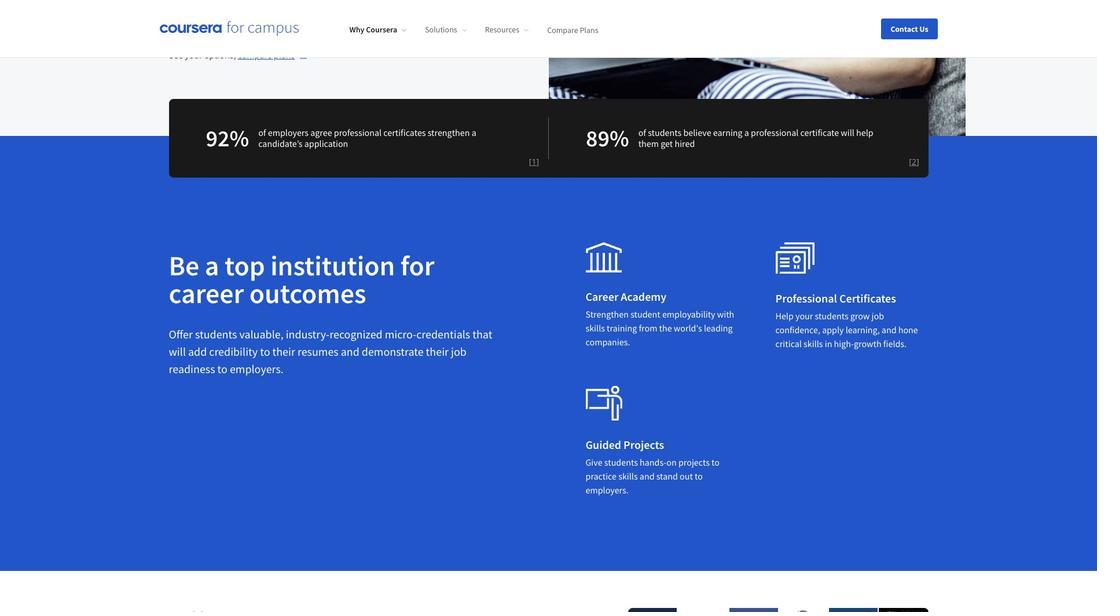 Task type: locate. For each thing, give the bounding box(es) containing it.
0 vertical spatial employers.
[[230, 362, 284, 377]]

students
[[648, 127, 682, 139], [815, 311, 849, 322], [195, 327, 237, 342], [605, 457, 638, 469]]

employers. inside guided projects give students hands-on projects to practice skills and stand out to employers.
[[586, 485, 629, 496]]

1 horizontal spatial a
[[472, 127, 477, 139]]

1 ] from the left
[[537, 156, 539, 167]]

their down 'valuable,'
[[273, 345, 295, 359]]

2 horizontal spatial skills
[[804, 338, 823, 350]]

guided projects give students hands-on projects to practice skills and stand out to employers.
[[586, 438, 720, 496]]

0 horizontal spatial contact
[[187, 15, 219, 26]]

and down hands-
[[640, 471, 655, 483]]

certificate
[[801, 127, 839, 139]]

hired
[[675, 138, 695, 150]]

professional left certificate in the right top of the page
[[751, 127, 799, 139]]

1 horizontal spatial will
[[841, 127, 855, 139]]

world-class content image
[[776, 243, 815, 275]]

grow
[[851, 311, 870, 322]]

2 horizontal spatial a
[[745, 127, 749, 139]]

and up fields.
[[882, 324, 897, 336]]

to
[[260, 345, 270, 359], [218, 362, 228, 377], [712, 457, 720, 469], [695, 471, 703, 483]]

a right be
[[205, 249, 219, 283]]

top
[[225, 249, 265, 283]]

of inside of employers agree professional certificates strengthen a candidate's application
[[258, 127, 266, 139]]

plans
[[274, 49, 295, 61]]

on
[[667, 457, 677, 469]]

academy
[[621, 290, 667, 304]]

that
[[473, 327, 493, 342]]

options,
[[204, 49, 236, 61]]

job
[[872, 311, 884, 322], [451, 345, 467, 359]]

1 horizontal spatial job
[[872, 311, 884, 322]]

1 horizontal spatial ]
[[917, 156, 920, 167]]

career
[[586, 290, 619, 304]]

and inside professional certificates help your students grow job confidence, apply learning, and hone critical skills in high-growth fields.
[[882, 324, 897, 336]]

contact us link
[[169, 6, 248, 34]]

of left employers
[[258, 127, 266, 139]]

their
[[273, 345, 295, 359], [426, 345, 449, 359]]

your right see
[[185, 49, 202, 61]]

students inside offer students valuable, industry-recognized micro-credentials that will add credibility to their resumes and demonstrate their job readiness to employers.
[[195, 327, 237, 342]]

professional
[[776, 291, 838, 306]]

us
[[920, 23, 929, 34]]

projects
[[679, 457, 710, 469]]

agree
[[311, 127, 332, 139]]

and inside guided projects give students hands-on projects to practice skills and stand out to employers.
[[640, 471, 655, 483]]

contact us button
[[882, 18, 938, 39]]

of for 92%
[[258, 127, 266, 139]]

critical
[[776, 338, 802, 350]]

1 horizontal spatial skills
[[619, 471, 638, 483]]

coursera for campus image
[[160, 21, 299, 37]]

believe
[[684, 127, 712, 139]]

0 vertical spatial your
[[185, 49, 202, 61]]

to down 'valuable,'
[[260, 345, 270, 359]]

[
[[529, 156, 532, 167], [910, 156, 912, 167]]

0 horizontal spatial of
[[258, 127, 266, 139]]

high-
[[834, 338, 854, 350]]

employers. down practice
[[586, 485, 629, 496]]

will inside of students believe earning a professional certificate will help them get hired
[[841, 127, 855, 139]]

institution
[[271, 249, 395, 283]]

professional right agree
[[334, 127, 382, 139]]

a inside of employers agree professional certificates strengthen a candidate's application
[[472, 127, 477, 139]]

1 horizontal spatial [
[[910, 156, 912, 167]]

will left help
[[841, 127, 855, 139]]

2 of from the left
[[639, 127, 646, 139]]

0 vertical spatial and
[[882, 324, 897, 336]]

to right "projects"
[[712, 457, 720, 469]]

contact inside button
[[891, 23, 918, 34]]

skills inside guided projects give students hands-on projects to practice skills and stand out to employers.
[[619, 471, 638, 483]]

candidate's
[[258, 138, 303, 150]]

] for 92%
[[537, 156, 539, 167]]

of left get
[[639, 127, 646, 139]]

1 vertical spatial and
[[341, 345, 360, 359]]

and down recognized
[[341, 345, 360, 359]]

1 horizontal spatial employers.
[[586, 485, 629, 496]]

job down credentials
[[451, 345, 467, 359]]

employers. inside offer students valuable, industry-recognized micro-credentials that will add credibility to their resumes and demonstrate their job readiness to employers.
[[230, 362, 284, 377]]

see your options,
[[169, 49, 238, 61]]

skills right practice
[[619, 471, 638, 483]]

0 horizontal spatial and
[[341, 345, 360, 359]]

2 professional from the left
[[751, 127, 799, 139]]

contact left us
[[187, 15, 219, 26]]

0 vertical spatial skills
[[586, 323, 605, 334]]

career academy icon image
[[586, 243, 622, 273]]

0 horizontal spatial will
[[169, 345, 186, 359]]

leading
[[704, 323, 733, 334]]

demonstrate
[[362, 345, 424, 359]]

employers. down credibility
[[230, 362, 284, 377]]

career academy strengthen student employability with skills training from the world's leading companies.
[[586, 290, 735, 348]]

training
[[607, 323, 637, 334]]

1 horizontal spatial and
[[640, 471, 655, 483]]

1 vertical spatial skills
[[804, 338, 823, 350]]

contact
[[187, 15, 219, 26], [891, 23, 918, 34]]

job right 'grow'
[[872, 311, 884, 322]]

2 vertical spatial and
[[640, 471, 655, 483]]

1 horizontal spatial your
[[796, 311, 813, 322]]

0 horizontal spatial professional
[[334, 127, 382, 139]]

1 horizontal spatial their
[[426, 345, 449, 359]]

of
[[258, 127, 266, 139], [639, 127, 646, 139]]

a right earning
[[745, 127, 749, 139]]

2 horizontal spatial and
[[882, 324, 897, 336]]

1 vertical spatial your
[[796, 311, 813, 322]]

students up practice
[[605, 457, 638, 469]]

0 horizontal spatial job
[[451, 345, 467, 359]]

0 horizontal spatial [
[[529, 156, 532, 167]]

students left "believe" on the top right
[[648, 127, 682, 139]]

resources link
[[485, 24, 529, 35]]

0 vertical spatial will
[[841, 127, 855, 139]]

skills left in on the right bottom of the page
[[804, 338, 823, 350]]

0 horizontal spatial ]
[[537, 156, 539, 167]]

guided projects icon image
[[586, 386, 622, 421]]

1 their from the left
[[273, 345, 295, 359]]

0 horizontal spatial your
[[185, 49, 202, 61]]

your
[[185, 49, 202, 61], [796, 311, 813, 322]]

career
[[169, 276, 244, 311]]

strengthen
[[428, 127, 470, 139]]

1 horizontal spatial contact
[[891, 23, 918, 34]]

companies.
[[586, 337, 630, 348]]

your up confidence,
[[796, 311, 813, 322]]

1 vertical spatial will
[[169, 345, 186, 359]]

2 ] from the left
[[917, 156, 920, 167]]

employers.
[[230, 362, 284, 377], [586, 485, 629, 496]]

students inside of students believe earning a professional certificate will help them get hired
[[648, 127, 682, 139]]

skills down strengthen
[[586, 323, 605, 334]]

0 horizontal spatial skills
[[586, 323, 605, 334]]

1 vertical spatial job
[[451, 345, 467, 359]]

compare
[[238, 49, 272, 61]]

skills
[[586, 323, 605, 334], [804, 338, 823, 350], [619, 471, 638, 483]]

and
[[882, 324, 897, 336], [341, 345, 360, 359], [640, 471, 655, 483]]

0 vertical spatial job
[[872, 311, 884, 322]]

contact left us on the top of page
[[891, 23, 918, 34]]

1 [ from the left
[[529, 156, 532, 167]]

students up apply
[[815, 311, 849, 322]]

growth
[[854, 338, 882, 350]]

projects
[[624, 438, 664, 452]]

0 horizontal spatial employers.
[[230, 362, 284, 377]]

students up credibility
[[195, 327, 237, 342]]

1 horizontal spatial of
[[639, 127, 646, 139]]

will
[[841, 127, 855, 139], [169, 345, 186, 359]]

will down offer
[[169, 345, 186, 359]]

professional
[[334, 127, 382, 139], [751, 127, 799, 139]]

2 their from the left
[[426, 345, 449, 359]]

1 horizontal spatial professional
[[751, 127, 799, 139]]

be a top institution for career outcomes
[[169, 249, 435, 311]]

your inside professional certificates help your students grow job confidence, apply learning, and hone critical skills in high-growth fields.
[[796, 311, 813, 322]]

their down credentials
[[426, 345, 449, 359]]

why coursera
[[350, 24, 397, 35]]

certificates
[[384, 127, 426, 139]]

]
[[537, 156, 539, 167], [917, 156, 920, 167]]

2 [ from the left
[[910, 156, 912, 167]]

strengthen
[[586, 309, 629, 320]]

skills inside professional certificates help your students grow job confidence, apply learning, and hone critical skills in high-growth fields.
[[804, 338, 823, 350]]

0 horizontal spatial a
[[205, 249, 219, 283]]

of inside of students believe earning a professional certificate will help them get hired
[[639, 127, 646, 139]]

2 vertical spatial skills
[[619, 471, 638, 483]]

a
[[472, 127, 477, 139], [745, 127, 749, 139], [205, 249, 219, 283]]

1 vertical spatial employers.
[[586, 485, 629, 496]]

and inside offer students valuable, industry-recognized micro-credentials that will add credibility to their resumes and demonstrate their job readiness to employers.
[[341, 345, 360, 359]]

1 professional from the left
[[334, 127, 382, 139]]

1 of from the left
[[258, 127, 266, 139]]

0 horizontal spatial their
[[273, 345, 295, 359]]

learning,
[[846, 324, 880, 336]]

a right strengthen
[[472, 127, 477, 139]]

] for 89%
[[917, 156, 920, 167]]

them
[[639, 138, 659, 150]]

contact for contact us
[[891, 23, 918, 34]]



Task type: describe. For each thing, give the bounding box(es) containing it.
and for guided projects
[[640, 471, 655, 483]]

1
[[532, 156, 537, 167]]

employers
[[268, 127, 309, 139]]

for
[[401, 249, 435, 283]]

contact us
[[187, 15, 230, 26]]

practice
[[586, 471, 617, 483]]

from
[[639, 323, 658, 334]]

and for professional certificates
[[882, 324, 897, 336]]

job inside offer students valuable, industry-recognized micro-credentials that will add credibility to their resumes and demonstrate their job readiness to employers.
[[451, 345, 467, 359]]

solutions
[[425, 24, 457, 35]]

compare plans
[[238, 49, 295, 61]]

valuable,
[[239, 327, 284, 342]]

students inside professional certificates help your students grow job confidence, apply learning, and hone critical skills in high-growth fields.
[[815, 311, 849, 322]]

stand
[[657, 471, 678, 483]]

to right out
[[695, 471, 703, 483]]

be
[[169, 249, 199, 283]]

help
[[776, 311, 794, 322]]

[ for 92%
[[529, 156, 532, 167]]

in
[[825, 338, 833, 350]]

professional certificates help your students grow job confidence, apply learning, and hone critical skills in high-growth fields.
[[776, 291, 919, 350]]

of for 89%
[[639, 127, 646, 139]]

see
[[169, 49, 183, 61]]

92%
[[206, 124, 249, 153]]

job inside professional certificates help your students grow job confidence, apply learning, and hone critical skills in high-growth fields.
[[872, 311, 884, 322]]

contact us
[[891, 23, 929, 34]]

us
[[221, 15, 230, 26]]

students inside guided projects give students hands-on projects to practice skills and stand out to employers.
[[605, 457, 638, 469]]

world's
[[674, 323, 702, 334]]

compare
[[547, 24, 578, 35]]

will inside offer students valuable, industry-recognized micro-credentials that will add credibility to their resumes and demonstrate their job readiness to employers.
[[169, 345, 186, 359]]

resources
[[485, 24, 520, 35]]

earning
[[713, 127, 743, 139]]

confidence,
[[776, 324, 821, 336]]

offer
[[169, 327, 193, 342]]

compare plans link
[[547, 24, 599, 35]]

professional inside of employers agree professional certificates strengthen a candidate's application
[[334, 127, 382, 139]]

credentials
[[417, 327, 470, 342]]

industry-
[[286, 327, 330, 342]]

fields.
[[884, 338, 907, 350]]

readiness
[[169, 362, 215, 377]]

a inside be a top institution for career outcomes
[[205, 249, 219, 283]]

plans
[[580, 24, 599, 35]]

give
[[586, 457, 603, 469]]

outcomes
[[250, 276, 366, 311]]

skills inside career academy strengthen student employability with skills training from the world's leading companies.
[[586, 323, 605, 334]]

with
[[717, 309, 735, 320]]

certificates
[[840, 291, 897, 306]]

resumes
[[298, 345, 339, 359]]

coursera
[[366, 24, 397, 35]]

hone
[[899, 324, 919, 336]]

2
[[912, 156, 917, 167]]

guided
[[586, 438, 622, 452]]

recognized
[[330, 327, 383, 342]]

[ 2 ]
[[910, 156, 920, 167]]

help
[[857, 127, 874, 139]]

offer students valuable, industry-recognized micro-credentials that will add credibility to their resumes and demonstrate their job readiness to employers.
[[169, 327, 493, 377]]

compare plans
[[547, 24, 599, 35]]

compare plans link
[[238, 48, 309, 62]]

employability
[[663, 309, 716, 320]]

credibility
[[209, 345, 258, 359]]

why
[[350, 24, 365, 35]]

professional inside of students believe earning a professional certificate will help them get hired
[[751, 127, 799, 139]]

out
[[680, 471, 693, 483]]

89%
[[586, 124, 629, 153]]

get
[[661, 138, 673, 150]]

add
[[188, 345, 207, 359]]

of students believe earning a professional certificate will help them get hired
[[639, 127, 874, 150]]

student
[[631, 309, 661, 320]]

the
[[659, 323, 672, 334]]

to down credibility
[[218, 362, 228, 377]]

apply
[[823, 324, 844, 336]]

a inside of students believe earning a professional certificate will help them get hired
[[745, 127, 749, 139]]

micro-
[[385, 327, 417, 342]]

of employers agree professional certificates strengthen a candidate's application
[[258, 127, 477, 150]]

[ for 89%
[[910, 156, 912, 167]]

[ 1 ]
[[529, 156, 539, 167]]

contact for contact us
[[187, 15, 219, 26]]

solutions link
[[425, 24, 467, 35]]

hands-
[[640, 457, 667, 469]]

application
[[305, 138, 348, 150]]

why coursera link
[[350, 24, 407, 35]]



Task type: vqa. For each thing, say whether or not it's contained in the screenshot.
bottom state
no



